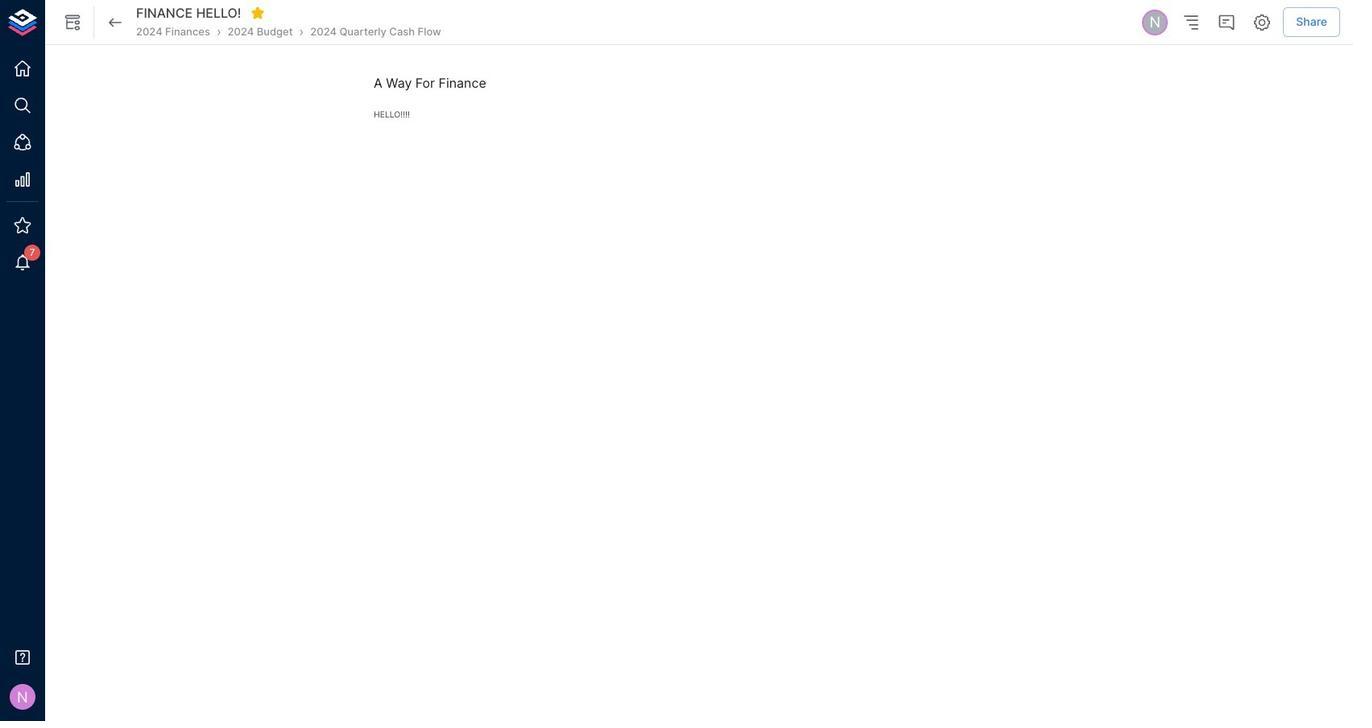 Task type: locate. For each thing, give the bounding box(es) containing it.
settings image
[[1253, 12, 1272, 32]]

comments image
[[1218, 12, 1237, 32]]

show wiki image
[[63, 12, 82, 32]]

go back image
[[106, 12, 125, 32]]

table of contents image
[[1182, 12, 1201, 32]]



Task type: vqa. For each thing, say whether or not it's contained in the screenshot.
the Favorite icon
no



Task type: describe. For each thing, give the bounding box(es) containing it.
remove favorite image
[[250, 6, 265, 20]]



